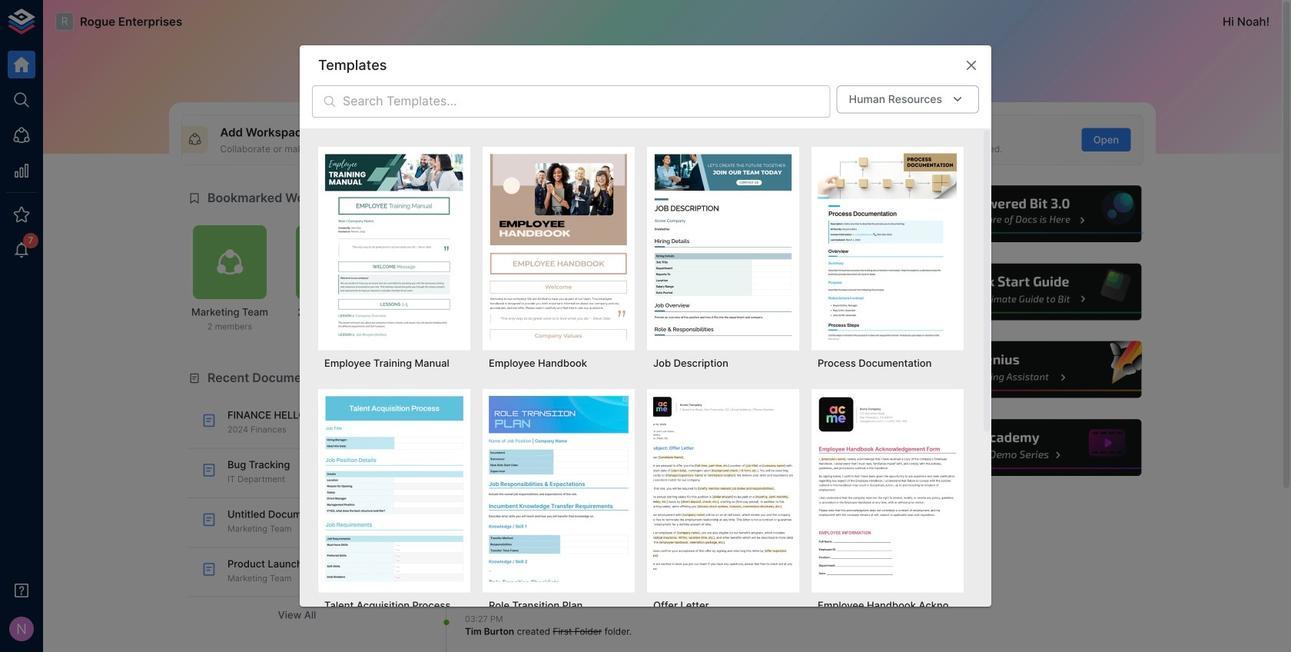 Task type: describe. For each thing, give the bounding box(es) containing it.
talent acquisition process image
[[324, 395, 464, 582]]

offer letter image
[[654, 395, 793, 582]]

3 help image from the top
[[913, 339, 1144, 400]]

employee handbook acknowledgement form image
[[818, 395, 958, 582]]

employee training manual image
[[324, 153, 464, 339]]



Task type: vqa. For each thing, say whether or not it's contained in the screenshot.
tracking
no



Task type: locate. For each thing, give the bounding box(es) containing it.
Search Templates... text field
[[343, 85, 831, 117]]

role transition plan image
[[489, 395, 629, 582]]

4 help image from the top
[[913, 417, 1144, 478]]

process documentation image
[[818, 153, 958, 339]]

employee handbook image
[[489, 153, 629, 339]]

2 help image from the top
[[913, 261, 1144, 322]]

help image
[[913, 183, 1144, 244], [913, 261, 1144, 322], [913, 339, 1144, 400], [913, 417, 1144, 478]]

dialog
[[300, 45, 992, 652]]

job description image
[[654, 153, 793, 339]]

1 help image from the top
[[913, 183, 1144, 244]]



